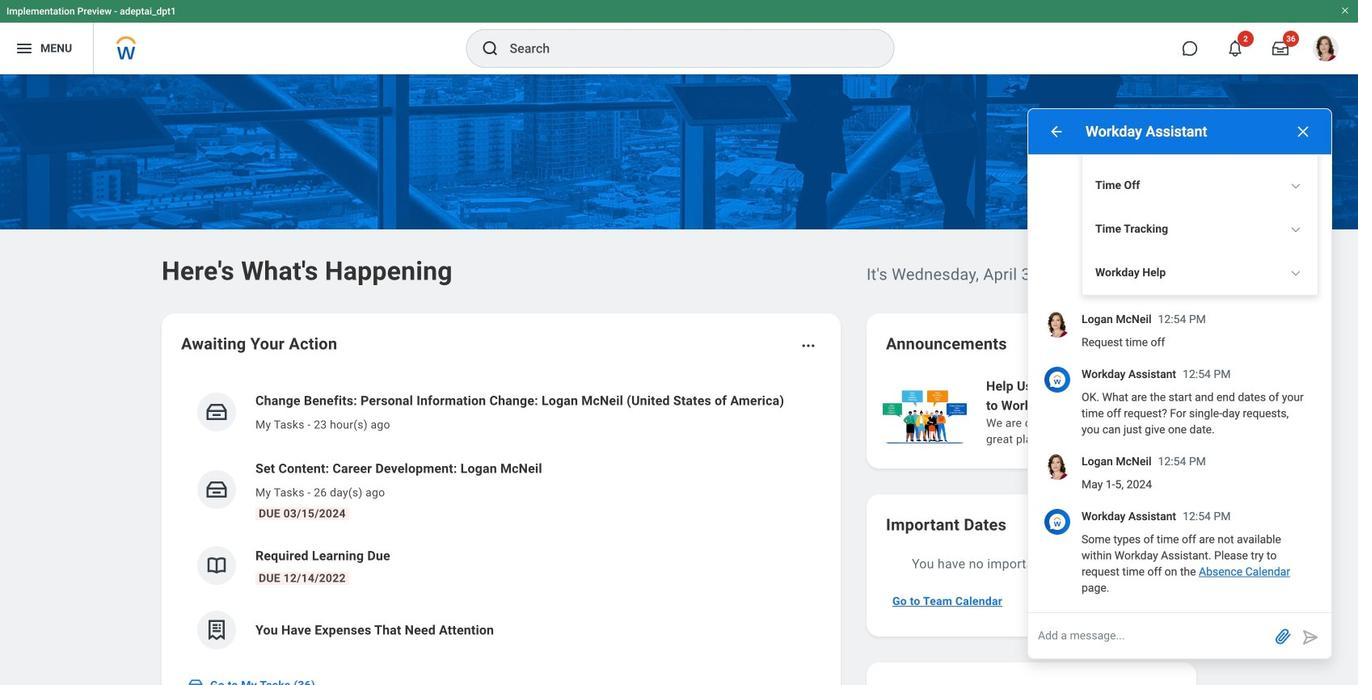 Task type: describe. For each thing, give the bounding box(es) containing it.
search image
[[481, 39, 500, 58]]

profile logan mcneil image
[[1313, 36, 1339, 65]]

1 vertical spatial inbox image
[[205, 478, 229, 502]]

0 horizontal spatial list
[[181, 378, 821, 663]]

2 chevron up image from the top
[[1290, 224, 1302, 235]]

0 vertical spatial inbox image
[[205, 400, 229, 424]]

chevron right small image
[[1156, 336, 1172, 352]]

Search Workday  search field
[[510, 31, 861, 66]]

justify image
[[15, 39, 34, 58]]

1 chevron up image from the top
[[1290, 180, 1302, 192]]

1 horizontal spatial list
[[880, 375, 1358, 449]]

notifications large image
[[1227, 40, 1243, 57]]

Add a message... text field
[[1028, 614, 1270, 659]]

close environment banner image
[[1340, 6, 1350, 15]]

2 vertical spatial inbox image
[[188, 677, 204, 686]]



Task type: vqa. For each thing, say whether or not it's contained in the screenshot.
perspective Image
no



Task type: locate. For each thing, give the bounding box(es) containing it.
application
[[1028, 614, 1331, 659]]

1 logan mcneil image from the top
[[1044, 312, 1070, 338]]

upload clip image
[[1273, 627, 1293, 646]]

0 vertical spatial logan mcneil image
[[1044, 312, 1070, 338]]

book open image
[[205, 554, 229, 578]]

0 vertical spatial chevron up image
[[1290, 180, 1302, 192]]

chevron up image
[[1290, 180, 1302, 192], [1290, 224, 1302, 235]]

chevron left small image
[[1127, 336, 1143, 352]]

logan mcneil image
[[1044, 312, 1070, 338], [1044, 454, 1070, 480]]

main content
[[0, 74, 1358, 686]]

dashboard expenses image
[[205, 618, 229, 643]]

region
[[1028, 0, 1331, 659]]

list
[[880, 375, 1358, 449], [181, 378, 821, 663]]

banner
[[0, 0, 1358, 74]]

chevron up image up chevron up icon
[[1290, 224, 1302, 235]]

chevron up image
[[1290, 268, 1302, 279]]

2 logan mcneil image from the top
[[1044, 454, 1070, 480]]

x image
[[1295, 124, 1311, 140]]

status
[[1089, 338, 1116, 351]]

send image
[[1301, 628, 1320, 648]]

chevron up image down x image on the right top of page
[[1290, 180, 1302, 192]]

inbox large image
[[1272, 40, 1289, 57]]

inbox image
[[205, 400, 229, 424], [205, 478, 229, 502], [188, 677, 204, 686]]

1 vertical spatial logan mcneil image
[[1044, 454, 1070, 480]]

1 vertical spatial chevron up image
[[1290, 224, 1302, 235]]

arrow left image
[[1048, 124, 1065, 140]]



